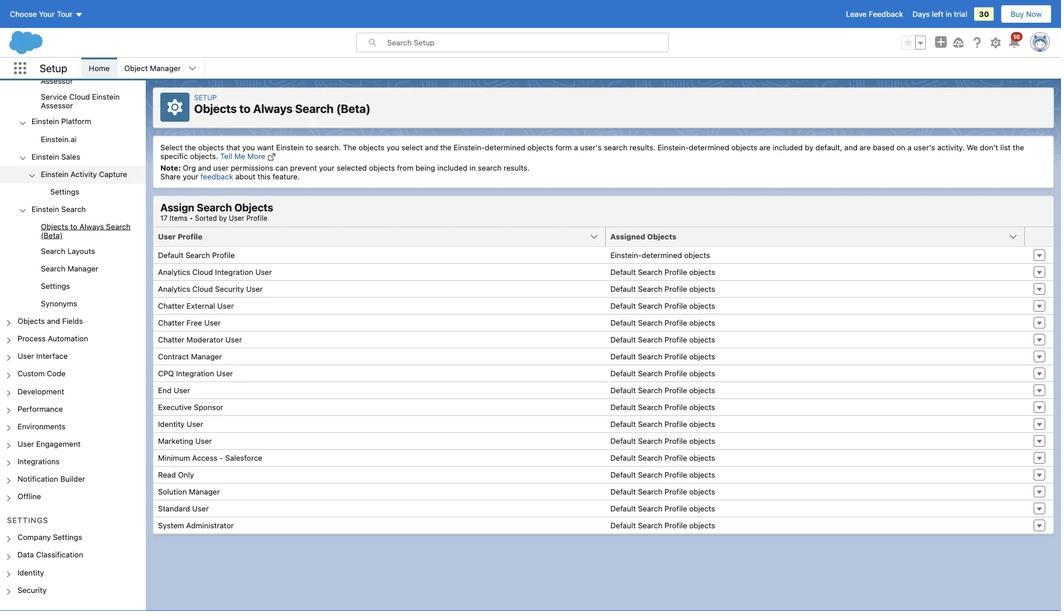 Task type: locate. For each thing, give the bounding box(es) containing it.
1 horizontal spatial sales
[[61, 152, 80, 161]]

by inside select the objects that you want einstein to search. the objects you select and the einstein-determined objects form a user's search results. einstein-determined objects are included by default, and are based on a user's activity. we don't list the specific objects.
[[805, 143, 814, 152]]

1 vertical spatial setup
[[194, 93, 217, 101]]

0 vertical spatial analytics
[[158, 268, 190, 277]]

1 vertical spatial security
[[17, 586, 47, 595]]

objects inside assign search objects 17 items • sorted by user profile
[[234, 201, 273, 214]]

1 horizontal spatial einstein-
[[610, 251, 642, 260]]

einstein down sales cloud einstein assessor link
[[92, 93, 120, 101]]

0 horizontal spatial user's
[[580, 143, 602, 152]]

search layouts
[[41, 247, 95, 255]]

search inside assign search objects 17 items • sorted by user profile
[[197, 201, 232, 214]]

3 default search profile objects from the top
[[610, 302, 715, 311]]

included left the default,
[[773, 143, 803, 152]]

1 horizontal spatial determined
[[642, 251, 682, 260]]

search layouts link
[[41, 247, 95, 257]]

objects up process
[[17, 317, 45, 326]]

user down analytics cloud integration user
[[246, 285, 263, 294]]

search.
[[315, 143, 341, 152]]

settings link up the synonyms at the left of the page
[[41, 282, 70, 292]]

group containing objects to always search (beta)
[[0, 219, 146, 313]]

2 horizontal spatial to
[[306, 143, 313, 152]]

search manager link
[[41, 264, 98, 275]]

2 horizontal spatial the
[[1013, 143, 1024, 152]]

3 chatter from the top
[[158, 336, 184, 344]]

settings up the synonyms at the left of the page
[[41, 282, 70, 291]]

environments link
[[17, 422, 65, 433]]

1 horizontal spatial results.
[[630, 143, 656, 152]]

settings inside einstein activity capture tree item
[[50, 187, 79, 196]]

profile for system administrator
[[665, 522, 687, 530]]

(beta) up the the
[[336, 102, 371, 115]]

1 assessor from the top
[[41, 77, 73, 86]]

included right being
[[437, 164, 467, 172]]

always inside setup objects to always search (beta)
[[253, 102, 293, 115]]

security inside setup tree tree
[[17, 586, 47, 595]]

data classification
[[17, 551, 83, 560]]

the right the select
[[185, 143, 196, 152]]

2 vertical spatial chatter
[[158, 336, 184, 344]]

on
[[897, 143, 905, 152]]

1 vertical spatial results.
[[504, 164, 530, 172]]

profile inside cell
[[178, 232, 202, 241]]

user
[[229, 214, 244, 222], [158, 232, 176, 241], [255, 268, 272, 277], [246, 285, 263, 294], [217, 302, 234, 311], [204, 319, 221, 327], [225, 336, 242, 344], [17, 352, 34, 361], [216, 369, 233, 378], [174, 386, 190, 395], [187, 420, 203, 429], [195, 437, 212, 446], [17, 440, 34, 448], [192, 505, 209, 513]]

chatter up contract
[[158, 336, 184, 344]]

0 vertical spatial security
[[215, 285, 244, 294]]

cloud inside service cloud einstein assessor
[[69, 93, 90, 101]]

user's right on
[[914, 143, 935, 152]]

0 vertical spatial integration
[[215, 268, 253, 277]]

moderator
[[187, 336, 223, 344]]

1 default search profile objects from the top
[[610, 268, 715, 277]]

1 horizontal spatial included
[[773, 143, 803, 152]]

einstein search tree item
[[0, 201, 146, 313]]

manager right object
[[150, 64, 181, 73]]

0 horizontal spatial are
[[759, 143, 771, 152]]

the right list
[[1013, 143, 1024, 152]]

einstein down einstein activity capture tree item
[[31, 205, 59, 213]]

custom
[[17, 369, 45, 378]]

default search profile objects for solution manager
[[610, 488, 715, 497]]

always up layouts
[[79, 222, 104, 231]]

executive sponsor
[[158, 403, 223, 412]]

0 vertical spatial in
[[946, 10, 952, 18]]

profile for cpq integration user
[[665, 369, 687, 378]]

objects for executive sponsor
[[689, 403, 715, 412]]

objects down setup link
[[194, 102, 237, 115]]

objects
[[198, 143, 224, 152], [359, 143, 385, 152], [527, 143, 553, 152], [731, 143, 757, 152], [369, 164, 395, 172], [684, 251, 710, 260], [689, 268, 715, 277], [689, 285, 715, 294], [689, 302, 715, 311], [689, 319, 715, 327], [689, 336, 715, 344], [689, 352, 715, 361], [689, 369, 715, 378], [689, 386, 715, 395], [689, 403, 715, 412], [689, 420, 715, 429], [689, 437, 715, 446], [689, 454, 715, 463], [689, 471, 715, 480], [689, 488, 715, 497], [689, 505, 715, 513], [689, 522, 715, 530]]

einstein inside einstein platform 'link'
[[31, 117, 59, 126]]

2 a from the left
[[907, 143, 912, 152]]

1 vertical spatial included
[[437, 164, 467, 172]]

default for solution manager
[[610, 488, 636, 497]]

2 horizontal spatial einstein-
[[658, 143, 689, 152]]

1 horizontal spatial your
[[319, 164, 335, 172]]

setup inside setup objects to always search (beta)
[[194, 93, 217, 101]]

grid containing user profile
[[153, 227, 1054, 535]]

objects for end user
[[689, 386, 715, 395]]

a right on
[[907, 143, 912, 152]]

default for cpq integration user
[[610, 369, 636, 378]]

1 vertical spatial by
[[219, 214, 227, 222]]

analytics up chatter external user
[[158, 285, 190, 294]]

default search profile objects for chatter free user
[[610, 319, 715, 327]]

user up sponsor
[[216, 369, 233, 378]]

0 vertical spatial settings link
[[50, 187, 79, 198]]

(beta) inside setup objects to always search (beta)
[[336, 102, 371, 115]]

0 horizontal spatial always
[[79, 222, 104, 231]]

1 horizontal spatial user's
[[914, 143, 935, 152]]

0 horizontal spatial identity
[[17, 568, 44, 577]]

0 horizontal spatial included
[[437, 164, 467, 172]]

security down the identity link
[[17, 586, 47, 595]]

1 chatter from the top
[[158, 302, 184, 311]]

objects for marketing user
[[689, 437, 715, 446]]

16 default search profile objects from the top
[[610, 522, 715, 530]]

0 horizontal spatial you
[[242, 143, 255, 152]]

assessor inside sales cloud einstein assessor
[[41, 77, 73, 86]]

0 horizontal spatial search
[[478, 164, 502, 172]]

manager for object manager
[[150, 64, 181, 73]]

company settings
[[17, 533, 82, 542]]

0 horizontal spatial the
[[185, 143, 196, 152]]

30
[[979, 10, 989, 18]]

1 horizontal spatial to
[[239, 102, 251, 115]]

8 default search profile objects from the top
[[610, 386, 715, 395]]

default search profile
[[158, 251, 235, 260]]

chatter moderator user
[[158, 336, 242, 344]]

default search profile objects for read only
[[610, 471, 715, 480]]

objects down einstein search link
[[41, 222, 68, 231]]

profile for analytics cloud security user
[[665, 285, 687, 294]]

1 horizontal spatial by
[[805, 143, 814, 152]]

10 button
[[1007, 32, 1023, 50]]

1 analytics from the top
[[158, 268, 190, 277]]

12 default search profile objects from the top
[[610, 454, 715, 463]]

assign search objects 17 items • sorted by user profile
[[160, 201, 273, 222]]

and down synonyms link
[[47, 317, 60, 326]]

default for chatter moderator user
[[610, 336, 636, 344]]

einstein up can
[[276, 143, 304, 152]]

0 vertical spatial identity
[[158, 420, 185, 429]]

default for marketing user
[[610, 437, 636, 446]]

profile for standard user
[[665, 505, 687, 513]]

contract
[[158, 352, 189, 361]]

11 default search profile objects from the top
[[610, 437, 715, 446]]

always up want
[[253, 102, 293, 115]]

analytics for analytics cloud integration user
[[158, 268, 190, 277]]

einstein inside einstein sales link
[[31, 152, 59, 161]]

0 vertical spatial to
[[239, 102, 251, 115]]

profile for contract manager
[[665, 352, 687, 361]]

analytics for analytics cloud security user
[[158, 285, 190, 294]]

cloud down sales cloud einstein assessor
[[69, 93, 90, 101]]

assessor for service
[[41, 101, 73, 110]]

chatter external user
[[158, 302, 234, 311]]

cloud left home
[[62, 68, 83, 77]]

2 chatter from the top
[[158, 319, 184, 327]]

9 default search profile objects from the top
[[610, 403, 715, 412]]

profile for chatter external user
[[665, 302, 687, 311]]

einstein platform link
[[31, 117, 91, 128]]

14 default search profile objects from the top
[[610, 488, 715, 497]]

5 default search profile objects from the top
[[610, 336, 715, 344]]

tour
[[57, 10, 73, 18]]

0 horizontal spatial security
[[17, 586, 47, 595]]

2 default search profile objects from the top
[[610, 285, 715, 294]]

0 horizontal spatial setup
[[40, 62, 67, 74]]

assessor up einstein platform
[[41, 101, 73, 110]]

sales down "einstein.ai" link on the top of page
[[61, 152, 80, 161]]

manager down only
[[189, 488, 220, 497]]

user engagement link
[[17, 440, 81, 450]]

object
[[124, 64, 148, 73]]

access
[[192, 454, 217, 463]]

cloud up external
[[192, 285, 213, 294]]

a right form
[[574, 143, 578, 152]]

objects and fields link
[[17, 317, 83, 327]]

default search profile objects for standard user
[[610, 505, 715, 513]]

identity
[[158, 420, 185, 429], [17, 568, 44, 577]]

share
[[160, 172, 181, 181]]

marketing user
[[158, 437, 212, 446]]

cpq integration user
[[158, 369, 233, 378]]

3 the from the left
[[1013, 143, 1024, 152]]

einstein inside einstein search link
[[31, 205, 59, 213]]

0 horizontal spatial a
[[574, 143, 578, 152]]

user right sorted
[[229, 214, 244, 222]]

manager for contract manager
[[191, 352, 222, 361]]

notification builder
[[17, 475, 85, 483]]

by right sorted
[[219, 214, 227, 222]]

security link
[[17, 586, 47, 596]]

2 you from the left
[[387, 143, 399, 152]]

you left select
[[387, 143, 399, 152]]

identity for identity user
[[158, 420, 185, 429]]

always inside objects to always search (beta)
[[79, 222, 104, 231]]

assigned
[[610, 232, 645, 241]]

objects for minimum access - salesforce
[[689, 454, 715, 463]]

1 vertical spatial (beta)
[[41, 231, 63, 240]]

1 vertical spatial sales
[[61, 152, 80, 161]]

results.
[[630, 143, 656, 152], [504, 164, 530, 172]]

2 user's from the left
[[914, 143, 935, 152]]

user's right form
[[580, 143, 602, 152]]

assessor inside service cloud einstein assessor
[[41, 101, 73, 110]]

sorted
[[195, 214, 217, 222]]

objects for analytics cloud security user
[[689, 285, 715, 294]]

profile
[[246, 214, 268, 222], [178, 232, 202, 241], [212, 251, 235, 260], [665, 268, 687, 277], [665, 285, 687, 294], [665, 302, 687, 311], [665, 319, 687, 327], [665, 336, 687, 344], [665, 352, 687, 361], [665, 369, 687, 378], [665, 386, 687, 395], [665, 403, 687, 412], [665, 420, 687, 429], [665, 437, 687, 446], [665, 454, 687, 463], [665, 471, 687, 480], [665, 488, 687, 497], [665, 505, 687, 513], [665, 522, 687, 530]]

objects to always search (beta) link
[[41, 222, 146, 240]]

analytics
[[158, 268, 190, 277], [158, 285, 190, 294]]

0 vertical spatial by
[[805, 143, 814, 152]]

4 default search profile objects from the top
[[610, 319, 715, 327]]

Search Setup text field
[[387, 33, 668, 52]]

objects inside assigned objects cell
[[647, 232, 676, 241]]

user up custom
[[17, 352, 34, 361]]

cloud for analytics cloud security user
[[192, 285, 213, 294]]

1 vertical spatial assessor
[[41, 101, 73, 110]]

user
[[213, 164, 229, 172]]

1 a from the left
[[574, 143, 578, 152]]

1 horizontal spatial a
[[907, 143, 912, 152]]

being
[[416, 164, 435, 172]]

settings up company
[[7, 516, 48, 525]]

profile for end user
[[665, 386, 687, 395]]

by left the default,
[[805, 143, 814, 152]]

to up that
[[239, 102, 251, 115]]

objects for identity user
[[689, 420, 715, 429]]

0 vertical spatial (beta)
[[336, 102, 371, 115]]

builder
[[60, 475, 85, 483]]

in
[[946, 10, 952, 18], [470, 164, 476, 172]]

2 assessor from the top
[[41, 101, 73, 110]]

select
[[160, 143, 183, 152]]

left
[[932, 10, 944, 18]]

7 default search profile objects from the top
[[610, 369, 715, 378]]

actions cell
[[1025, 227, 1054, 247]]

in right being
[[470, 164, 476, 172]]

0 vertical spatial chatter
[[158, 302, 184, 311]]

15 default search profile objects from the top
[[610, 505, 715, 513]]

profile for executive sponsor
[[665, 403, 687, 412]]

user's
[[580, 143, 602, 152], [914, 143, 935, 152]]

settings link inside einstein activity capture tree item
[[50, 187, 79, 198]]

included inside select the objects that you want einstein to search. the objects you select and the einstein-determined objects form a user's search results. einstein-determined objects are included by default, and are based on a user's activity. we don't list the specific objects.
[[773, 143, 803, 152]]

0 horizontal spatial to
[[70, 222, 77, 231]]

default search profile objects for system administrator
[[610, 522, 715, 530]]

1 are from the left
[[759, 143, 771, 152]]

chatter up chatter free user
[[158, 302, 184, 311]]

2 are from the left
[[860, 143, 871, 152]]

assessor
[[41, 77, 73, 86], [41, 101, 73, 110]]

days left in trial
[[913, 10, 967, 18]]

1 horizontal spatial search
[[604, 143, 628, 152]]

manager inside the einstein search tree item
[[67, 264, 98, 273]]

process
[[17, 334, 46, 343]]

manager down moderator
[[191, 352, 222, 361]]

to down einstein search link
[[70, 222, 77, 231]]

in right left
[[946, 10, 952, 18]]

note:
[[160, 164, 181, 172]]

0 horizontal spatial by
[[219, 214, 227, 222]]

einstein up service cloud einstein assessor link
[[85, 68, 112, 77]]

system
[[158, 522, 184, 530]]

objects up einstein-determined objects
[[647, 232, 676, 241]]

1 horizontal spatial are
[[860, 143, 871, 152]]

1 horizontal spatial identity
[[158, 420, 185, 429]]

assign
[[160, 201, 194, 214]]

default search profile objects for end user
[[610, 386, 715, 395]]

profile for chatter free user
[[665, 319, 687, 327]]

manager down layouts
[[67, 264, 98, 273]]

0 vertical spatial included
[[773, 143, 803, 152]]

objects for chatter external user
[[689, 302, 715, 311]]

1 vertical spatial settings link
[[41, 282, 70, 292]]

1 vertical spatial to
[[306, 143, 313, 152]]

0 vertical spatial setup
[[40, 62, 67, 74]]

offline link
[[17, 492, 41, 503]]

settings up classification
[[53, 533, 82, 542]]

2 the from the left
[[440, 143, 452, 152]]

default search profile objects for executive sponsor
[[610, 403, 715, 412]]

cloud down the default search profile at top left
[[192, 268, 213, 277]]

note: org and user permissions can prevent your selected objects from being included in search results.
[[160, 164, 530, 172]]

0 vertical spatial always
[[253, 102, 293, 115]]

einstein down "einstein.ai" link on the top of page
[[31, 152, 59, 161]]

custom code
[[17, 369, 66, 378]]

you
[[242, 143, 255, 152], [387, 143, 399, 152]]

0 horizontal spatial your
[[183, 172, 198, 181]]

default for analytics cloud security user
[[610, 285, 636, 294]]

profile for marketing user
[[665, 437, 687, 446]]

cloud inside sales cloud einstein assessor
[[62, 68, 83, 77]]

development
[[17, 387, 64, 396]]

profile for identity user
[[665, 420, 687, 429]]

to left search.
[[306, 143, 313, 152]]

1 horizontal spatial in
[[946, 10, 952, 18]]

leave feedback link
[[846, 10, 903, 18]]

days
[[913, 10, 930, 18]]

choose
[[10, 10, 37, 18]]

identity down 'data'
[[17, 568, 44, 577]]

analytics down the default search profile at top left
[[158, 268, 190, 277]]

settings up einstein search
[[50, 187, 79, 196]]

objects for chatter moderator user
[[689, 336, 715, 344]]

1 vertical spatial analytics
[[158, 285, 190, 294]]

sales
[[41, 68, 60, 77], [61, 152, 80, 161]]

1 the from the left
[[185, 143, 196, 152]]

0 vertical spatial sales
[[41, 68, 60, 77]]

integrations link
[[17, 457, 60, 468]]

1 horizontal spatial security
[[215, 285, 244, 294]]

chatter for chatter external user
[[158, 302, 184, 311]]

1 horizontal spatial you
[[387, 143, 399, 152]]

objects and fields
[[17, 317, 83, 326]]

0 horizontal spatial (beta)
[[41, 231, 63, 240]]

and right the default,
[[844, 143, 858, 152]]

0 vertical spatial results.
[[630, 143, 656, 152]]

1 vertical spatial chatter
[[158, 319, 184, 327]]

activity.
[[937, 143, 965, 152]]

default for end user
[[610, 386, 636, 395]]

2 analytics from the top
[[158, 285, 190, 294]]

0 horizontal spatial in
[[470, 164, 476, 172]]

identity inside setup tree tree
[[17, 568, 44, 577]]

identity down executive
[[158, 420, 185, 429]]

1 vertical spatial integration
[[176, 369, 214, 378]]

sales up service
[[41, 68, 60, 77]]

you right that
[[242, 143, 255, 152]]

einstein-
[[454, 143, 485, 152], [658, 143, 689, 152], [610, 251, 642, 260]]

assessor up service
[[41, 77, 73, 86]]

and right select
[[425, 143, 438, 152]]

are
[[759, 143, 771, 152], [860, 143, 871, 152]]

user right moderator
[[225, 336, 242, 344]]

objects inside setup objects to always search (beta)
[[194, 102, 237, 115]]

search
[[295, 102, 334, 115], [197, 201, 232, 214], [61, 205, 86, 213], [106, 222, 131, 231], [41, 247, 65, 255], [186, 251, 210, 260], [41, 264, 65, 273], [638, 268, 663, 277], [638, 285, 663, 294], [638, 302, 663, 311], [638, 319, 663, 327], [638, 336, 663, 344], [638, 352, 663, 361], [638, 369, 663, 378], [638, 386, 663, 395], [638, 403, 663, 412], [638, 420, 663, 429], [638, 437, 663, 446], [638, 454, 663, 463], [638, 471, 663, 480], [638, 488, 663, 497], [638, 505, 663, 513], [638, 522, 663, 530]]

6 default search profile objects from the top
[[610, 352, 715, 361]]

1 vertical spatial always
[[79, 222, 104, 231]]

the
[[185, 143, 196, 152], [440, 143, 452, 152], [1013, 143, 1024, 152]]

einstein down einstein sales link
[[41, 170, 69, 178]]

einstein platform tree item
[[0, 114, 146, 149]]

layouts
[[67, 247, 95, 255]]

security down analytics cloud integration user
[[215, 285, 244, 294]]

user down 17
[[158, 232, 176, 241]]

interface
[[36, 352, 68, 361]]

(beta)
[[336, 102, 371, 115], [41, 231, 63, 240]]

default search profile objects for analytics cloud security user
[[610, 285, 715, 294]]

settings link up einstein search
[[50, 187, 79, 198]]

your down search.
[[319, 164, 335, 172]]

0 vertical spatial search
[[604, 143, 628, 152]]

assigned objects
[[610, 232, 676, 241]]

performance
[[17, 405, 63, 413]]

(beta) up the search layouts on the left top of page
[[41, 231, 63, 240]]

identity link
[[17, 568, 44, 579]]

integration down contract manager
[[176, 369, 214, 378]]

einstein up einstein.ai
[[31, 117, 59, 126]]

0 vertical spatial assessor
[[41, 77, 73, 86]]

objects down about
[[234, 201, 273, 214]]

setup link
[[194, 93, 217, 101]]

0 horizontal spatial sales
[[41, 68, 60, 77]]

2 vertical spatial to
[[70, 222, 77, 231]]

10 default search profile objects from the top
[[610, 420, 715, 429]]

chatter left free
[[158, 319, 184, 327]]

default for read only
[[610, 471, 636, 480]]

1 horizontal spatial setup
[[194, 93, 217, 101]]

grid
[[153, 227, 1054, 535]]

default for chatter free user
[[610, 319, 636, 327]]

1 horizontal spatial the
[[440, 143, 452, 152]]

default search profile objects for cpq integration user
[[610, 369, 715, 378]]

objects for solution manager
[[689, 488, 715, 497]]

integration up analytics cloud security user
[[215, 268, 253, 277]]

group
[[0, 0, 146, 313], [0, 0, 146, 114], [901, 36, 926, 50], [0, 219, 146, 313]]

13 default search profile objects from the top
[[610, 471, 715, 480]]

1 horizontal spatial (beta)
[[336, 102, 371, 115]]

setup
[[40, 62, 67, 74], [194, 93, 217, 101]]

1 vertical spatial identity
[[17, 568, 44, 577]]

your right share
[[183, 172, 198, 181]]

1 horizontal spatial always
[[253, 102, 293, 115]]

the right select
[[440, 143, 452, 152]]

objects for read only
[[689, 471, 715, 480]]

select the objects that you want einstein to search. the objects you select and the einstein-determined objects form a user's search results. einstein-determined objects are included by default, and are based on a user's activity. we don't list the specific objects.
[[160, 143, 1024, 161]]

integration
[[215, 268, 253, 277], [176, 369, 214, 378]]



Task type: describe. For each thing, give the bounding box(es) containing it.
external
[[187, 302, 215, 311]]

default for standard user
[[610, 505, 636, 513]]

manager for search manager
[[67, 264, 98, 273]]

manager for solution manager
[[189, 488, 220, 497]]

about this feature.
[[233, 172, 300, 181]]

default search profile objects for analytics cloud integration user
[[610, 268, 715, 277]]

custom code link
[[17, 369, 66, 380]]

contract manager
[[158, 352, 222, 361]]

free
[[187, 319, 202, 327]]

text default image
[[268, 153, 276, 161]]

einstein activity capture tree item
[[0, 166, 146, 201]]

engagement
[[36, 440, 81, 448]]

object manager link
[[117, 58, 188, 79]]

cloud for analytics cloud integration user
[[192, 268, 213, 277]]

classification
[[36, 551, 83, 560]]

salesforce
[[225, 454, 262, 463]]

objects for system administrator
[[689, 522, 715, 530]]

einstein inside service cloud einstein assessor
[[92, 93, 120, 101]]

user right the end
[[174, 386, 190, 395]]

einstein sales
[[31, 152, 80, 161]]

objects inside objects to always search (beta)
[[41, 222, 68, 231]]

identity for the identity link
[[17, 568, 44, 577]]

selected
[[337, 164, 367, 172]]

sales cloud einstein assessor link
[[41, 68, 146, 86]]

search inside setup objects to always search (beta)
[[295, 102, 334, 115]]

einstein platform
[[31, 117, 91, 126]]

einstein inside einstein activity capture link
[[41, 170, 69, 178]]

cloud for service cloud einstein assessor
[[69, 93, 90, 101]]

based
[[873, 143, 894, 152]]

objects for chatter free user
[[689, 319, 715, 327]]

this
[[258, 172, 271, 181]]

profile for analytics cloud integration user
[[665, 268, 687, 277]]

einstein search
[[31, 205, 86, 213]]

select
[[402, 143, 423, 152]]

default for identity user
[[610, 420, 636, 429]]

to inside select the objects that you want einstein to search. the objects you select and the einstein-determined objects form a user's search results. einstein-determined objects are included by default, and are based on a user's activity. we don't list the specific objects.
[[306, 143, 313, 152]]

and down objects.
[[198, 164, 211, 172]]

end user
[[158, 386, 190, 395]]

assessor for sales
[[41, 77, 73, 86]]

analytics cloud security user
[[158, 285, 263, 294]]

cpq
[[158, 369, 174, 378]]

don't
[[980, 143, 998, 152]]

0 horizontal spatial integration
[[176, 369, 214, 378]]

share your
[[160, 172, 200, 181]]

chatter for chatter free user
[[158, 319, 184, 327]]

synonyms
[[41, 299, 77, 308]]

default for analytics cloud integration user
[[610, 268, 636, 277]]

standard user
[[158, 505, 209, 513]]

default for minimum access - salesforce
[[610, 454, 636, 463]]

sponsor
[[194, 403, 223, 412]]

profile for chatter moderator user
[[665, 336, 687, 344]]

development link
[[17, 387, 64, 398]]

profile for read only
[[665, 471, 687, 480]]

prevent
[[290, 164, 317, 172]]

einstein activity capture
[[41, 170, 127, 178]]

by inside assign search objects 17 items • sorted by user profile
[[219, 214, 227, 222]]

default search profile objects for minimum access - salesforce
[[610, 454, 715, 463]]

choose your tour
[[10, 10, 73, 18]]

search inside select the objects that you want einstein to search. the objects you select and the einstein-determined objects form a user's search results. einstein-determined objects are included by default, and are based on a user's activity. we don't list the specific objects.
[[604, 143, 628, 152]]

fields
[[62, 317, 83, 326]]

profile for minimum access - salesforce
[[665, 454, 687, 463]]

can
[[275, 164, 288, 172]]

0 horizontal spatial results.
[[504, 164, 530, 172]]

marketing
[[158, 437, 193, 446]]

leave
[[846, 10, 867, 18]]

cloud for sales cloud einstein assessor
[[62, 68, 83, 77]]

user up analytics cloud security user
[[255, 268, 272, 277]]

buy
[[1011, 10, 1024, 18]]

from
[[397, 164, 413, 172]]

1 you from the left
[[242, 143, 255, 152]]

setup tree tree
[[0, 0, 146, 612]]

administrator
[[186, 522, 234, 530]]

default,
[[816, 143, 842, 152]]

user up access
[[195, 437, 212, 446]]

search manager
[[41, 264, 98, 273]]

1 vertical spatial in
[[470, 164, 476, 172]]

1 horizontal spatial integration
[[215, 268, 253, 277]]

offline
[[17, 492, 41, 501]]

data classification link
[[17, 551, 83, 561]]

platform
[[61, 117, 91, 126]]

org
[[183, 164, 196, 172]]

settings link inside group
[[41, 282, 70, 292]]

(beta) inside objects to always search (beta)
[[41, 231, 63, 240]]

default search profile objects for identity user
[[610, 420, 715, 429]]

solution manager
[[158, 488, 220, 497]]

default for chatter external user
[[610, 302, 636, 311]]

read
[[158, 471, 176, 480]]

objects for cpq integration user
[[689, 369, 715, 378]]

now
[[1026, 10, 1042, 18]]

0 horizontal spatial einstein-
[[454, 143, 485, 152]]

activity
[[71, 170, 97, 178]]

that
[[226, 143, 240, 152]]

user right free
[[204, 319, 221, 327]]

setup objects to always search (beta)
[[194, 93, 371, 115]]

user profile cell
[[153, 227, 613, 247]]

default search profile objects for chatter external user
[[610, 302, 715, 311]]

einstein- inside grid
[[610, 251, 642, 260]]

sales inside tree item
[[61, 152, 80, 161]]

only
[[178, 471, 194, 480]]

read only
[[158, 471, 194, 480]]

setup for setup objects to always search (beta)
[[194, 93, 217, 101]]

to inside objects to always search (beta)
[[70, 222, 77, 231]]

chatter for chatter moderator user
[[158, 336, 184, 344]]

einstein inside select the objects that you want einstein to search. the objects you select and the einstein-determined objects form a user's search results. einstein-determined objects are included by default, and are based on a user's activity. we don't list the specific objects.
[[276, 143, 304, 152]]

service
[[41, 93, 67, 101]]

home
[[89, 64, 110, 73]]

1 user's from the left
[[580, 143, 602, 152]]

actions image
[[1025, 227, 1054, 246]]

settings inside 'link'
[[53, 533, 82, 542]]

to inside setup objects to always search (beta)
[[239, 102, 251, 115]]

default search profile objects for chatter moderator user
[[610, 336, 715, 344]]

and inside objects and fields link
[[47, 317, 60, 326]]

1 vertical spatial search
[[478, 164, 502, 172]]

home link
[[82, 58, 117, 79]]

assigned objects cell
[[606, 227, 1032, 247]]

buy now
[[1011, 10, 1042, 18]]

user inside cell
[[158, 232, 176, 241]]

einstein activity capture link
[[41, 170, 127, 180]]

sales inside sales cloud einstein assessor
[[41, 68, 60, 77]]

determined inside grid
[[642, 251, 682, 260]]

settings inside the einstein search tree item
[[41, 282, 70, 291]]

results. inside select the objects that you want einstein to search. the objects you select and the einstein-determined objects form a user's search results. einstein-determined objects are included by default, and are based on a user's activity. we don't list the specific objects.
[[630, 143, 656, 152]]

end
[[158, 386, 171, 395]]

synonyms link
[[41, 299, 77, 310]]

objects for analytics cloud integration user
[[689, 268, 715, 277]]

einstein.ai link
[[41, 135, 77, 145]]

items
[[170, 214, 188, 222]]

setup for setup
[[40, 62, 67, 74]]

user up integrations
[[17, 440, 34, 448]]

default for system administrator
[[610, 522, 636, 530]]

feature.
[[273, 172, 300, 181]]

company
[[17, 533, 51, 542]]

minimum
[[158, 454, 190, 463]]

0 horizontal spatial determined
[[485, 143, 525, 152]]

user inside 'link'
[[17, 352, 34, 361]]

default search profile objects for contract manager
[[610, 352, 715, 361]]

profile for solution manager
[[665, 488, 687, 497]]

default search profile objects for marketing user
[[610, 437, 715, 446]]

executive
[[158, 403, 192, 412]]

specific
[[160, 152, 188, 161]]

we
[[967, 143, 978, 152]]

user inside assign search objects 17 items • sorted by user profile
[[229, 214, 244, 222]]

17
[[160, 214, 168, 222]]

user up system administrator
[[192, 505, 209, 513]]

process automation
[[17, 334, 88, 343]]

einstein search link
[[31, 205, 86, 215]]

search inside objects to always search (beta)
[[106, 222, 131, 231]]

user interface link
[[17, 352, 68, 362]]

2 horizontal spatial determined
[[689, 143, 729, 152]]

objects inside objects and fields link
[[17, 317, 45, 326]]

default for executive sponsor
[[610, 403, 636, 412]]

capture
[[99, 170, 127, 178]]

analytics cloud integration user
[[158, 268, 272, 277]]

user down executive sponsor
[[187, 420, 203, 429]]

einstein sales tree item
[[0, 149, 146, 201]]

user down analytics cloud security user
[[217, 302, 234, 311]]

profile inside assign search objects 17 items • sorted by user profile
[[246, 214, 268, 222]]

objects for contract manager
[[689, 352, 715, 361]]

environments
[[17, 422, 65, 431]]

about
[[235, 172, 256, 181]]

code
[[47, 369, 66, 378]]

list
[[1000, 143, 1011, 152]]

objects for standard user
[[689, 505, 715, 513]]

default for contract manager
[[610, 352, 636, 361]]

einstein inside sales cloud einstein assessor
[[85, 68, 112, 77]]

data
[[17, 551, 34, 560]]



Task type: vqa. For each thing, say whether or not it's contained in the screenshot.


